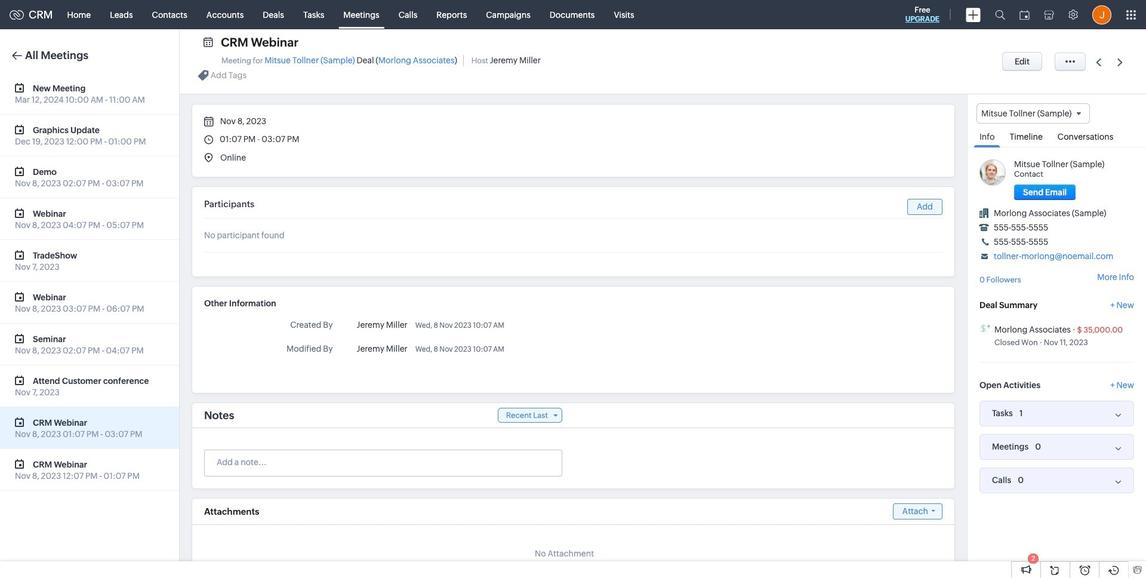 Task type: vqa. For each thing, say whether or not it's contained in the screenshot.
Mar within the Get Approval From Manager Mar 9, 2024
no



Task type: locate. For each thing, give the bounding box(es) containing it.
logo image
[[10, 10, 24, 19]]

profile element
[[1086, 0, 1119, 29]]

None field
[[977, 103, 1091, 124]]

previous record image
[[1097, 58, 1102, 66]]

create menu image
[[966, 7, 981, 22]]

None button
[[1003, 52, 1043, 71], [1015, 185, 1076, 200], [1003, 52, 1043, 71], [1015, 185, 1076, 200]]



Task type: describe. For each thing, give the bounding box(es) containing it.
search image
[[996, 10, 1006, 20]]

profile image
[[1093, 5, 1112, 24]]

search element
[[988, 0, 1013, 29]]

Add a note... field
[[205, 456, 561, 468]]

next record image
[[1118, 58, 1126, 66]]

calendar image
[[1020, 10, 1030, 19]]

create menu element
[[959, 0, 988, 29]]



